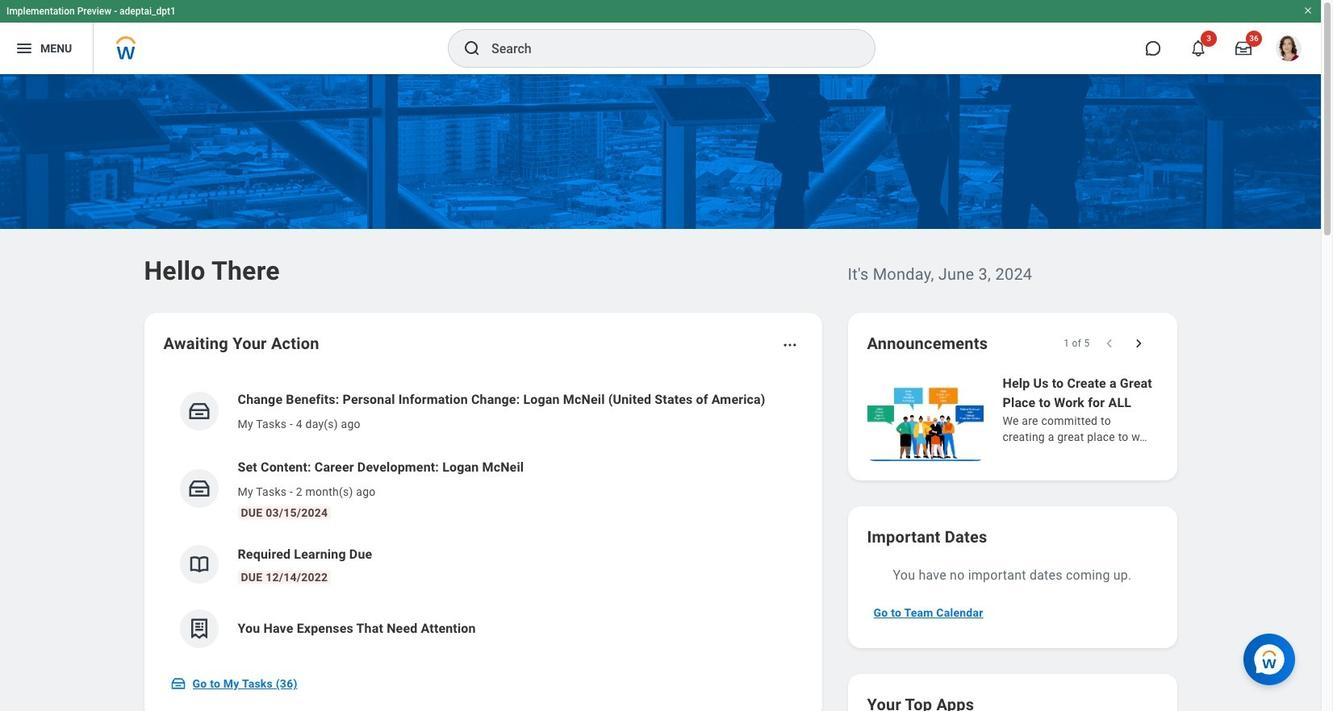 Task type: describe. For each thing, give the bounding box(es) containing it.
justify image
[[15, 39, 34, 58]]

book open image
[[187, 553, 211, 577]]

notifications large image
[[1190, 40, 1206, 56]]

search image
[[462, 39, 482, 58]]

profile logan mcneil image
[[1276, 36, 1302, 65]]

Search Workday  search field
[[491, 31, 842, 66]]

related actions image
[[782, 337, 798, 353]]

inbox image
[[170, 676, 186, 692]]



Task type: vqa. For each thing, say whether or not it's contained in the screenshot.
justify icon
yes



Task type: locate. For each thing, give the bounding box(es) containing it.
2 inbox image from the top
[[187, 477, 211, 501]]

status
[[1064, 337, 1090, 350]]

close environment banner image
[[1303, 6, 1313, 15]]

1 vertical spatial inbox image
[[187, 477, 211, 501]]

chevron left small image
[[1101, 336, 1117, 352]]

dashboard expenses image
[[187, 617, 211, 642]]

chevron right small image
[[1130, 336, 1146, 352]]

list
[[163, 378, 802, 662]]

0 vertical spatial inbox image
[[187, 399, 211, 424]]

1 inbox image from the top
[[187, 399, 211, 424]]

inbox large image
[[1235, 40, 1252, 56]]

banner
[[0, 0, 1321, 74]]

inbox image
[[187, 399, 211, 424], [187, 477, 211, 501]]

main content
[[0, 74, 1321, 712]]



